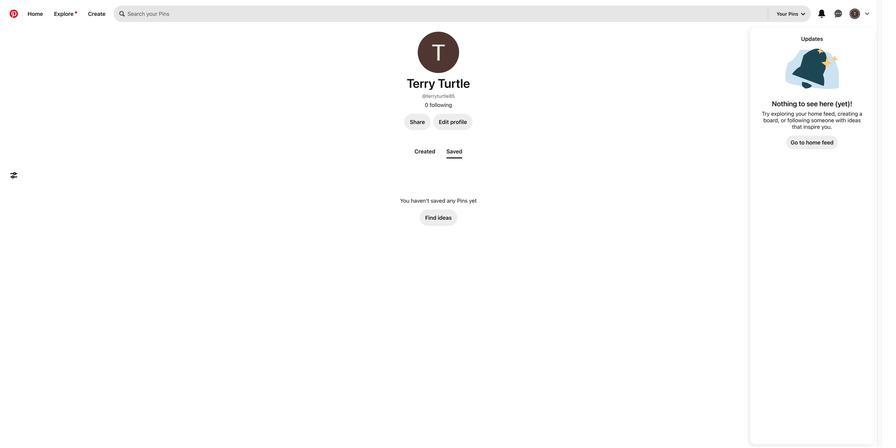 Task type: locate. For each thing, give the bounding box(es) containing it.
pins
[[788, 11, 798, 17], [457, 197, 468, 204]]

1 vertical spatial following
[[787, 117, 810, 124]]

board,
[[763, 117, 779, 124]]

0 vertical spatial to
[[799, 100, 805, 108]]

created link
[[412, 145, 438, 157]]

search icon image
[[119, 11, 125, 17]]

following right or
[[787, 117, 810, 124]]

ideas right find
[[438, 214, 452, 221]]

1 vertical spatial ideas
[[438, 214, 452, 221]]

0 horizontal spatial pins
[[457, 197, 468, 204]]

following inside the terry turtle @terryturtle85 0 following
[[430, 102, 452, 108]]

to inside button
[[799, 139, 805, 146]]

terry turtle @terryturtle85 0 following
[[407, 76, 470, 108]]

your pins
[[777, 11, 798, 17]]

home
[[28, 11, 43, 17]]

yet
[[469, 197, 477, 204]]

1 horizontal spatial following
[[787, 117, 810, 124]]

ideas right with
[[848, 117, 861, 124]]

create
[[88, 11, 105, 17]]

dropdown image
[[801, 12, 805, 16]]

0 vertical spatial following
[[430, 102, 452, 108]]

home down see
[[808, 110, 822, 117]]

pins left yet
[[457, 197, 468, 204]]

to up "your"
[[799, 100, 805, 108]]

to right go
[[799, 139, 805, 146]]

go
[[791, 139, 798, 146]]

home link
[[22, 6, 49, 22]]

1 vertical spatial to
[[799, 139, 805, 146]]

find
[[425, 214, 436, 221]]

pins inside button
[[788, 11, 798, 17]]

pins left dropdown "icon"
[[788, 11, 798, 17]]

to inside nothing to see here (yet)! try exploring your home feed, creating a board, or following someone with ideas that inspire you.
[[799, 100, 805, 108]]

haven't
[[411, 197, 429, 204]]

updates
[[801, 35, 823, 42]]

0
[[425, 102, 428, 108]]

following down @terryturtle85
[[430, 102, 452, 108]]

0 vertical spatial home
[[808, 110, 822, 117]]

home
[[808, 110, 822, 117], [806, 139, 821, 146]]

to
[[799, 100, 805, 108], [799, 139, 805, 146]]

following
[[430, 102, 452, 108], [787, 117, 810, 124]]

exploring
[[771, 110, 794, 117]]

turtle
[[438, 76, 470, 90]]

1 horizontal spatial pins
[[788, 11, 798, 17]]

1 vertical spatial home
[[806, 139, 821, 146]]

home left feed
[[806, 139, 821, 146]]

0 vertical spatial ideas
[[848, 117, 861, 124]]

find ideas link
[[420, 209, 457, 226]]

your
[[796, 110, 807, 117]]

ideas
[[848, 117, 861, 124], [438, 214, 452, 221]]

0 horizontal spatial following
[[430, 102, 452, 108]]

1 horizontal spatial ideas
[[848, 117, 861, 124]]

terryturtle85 image
[[418, 32, 459, 73]]

0 vertical spatial pins
[[788, 11, 798, 17]]

your pins button
[[771, 6, 811, 22]]

profile
[[450, 119, 467, 125]]

you.
[[821, 124, 832, 130]]



Task type: describe. For each thing, give the bounding box(es) containing it.
edit profile
[[439, 119, 467, 125]]

created
[[415, 148, 435, 155]]

any
[[447, 197, 456, 204]]

feed,
[[824, 110, 836, 117]]

create link
[[83, 6, 111, 22]]

nothing to see here (yet)! try exploring your home feed, creating a board, or following someone with ideas that inspire you.
[[762, 100, 862, 130]]

you
[[400, 197, 409, 204]]

to for home
[[799, 139, 805, 146]]

nothing
[[772, 100, 797, 108]]

your
[[777, 11, 787, 17]]

that
[[792, 124, 802, 130]]

share
[[410, 119, 425, 125]]

someone
[[811, 117, 834, 124]]

edit profile button
[[433, 114, 473, 130]]

saved
[[446, 148, 462, 155]]

terry
[[407, 76, 435, 90]]

(yet)!
[[835, 100, 852, 108]]

feed
[[822, 139, 834, 146]]

terry turtle image
[[851, 10, 859, 18]]

see
[[807, 100, 818, 108]]

with
[[836, 117, 846, 124]]

to for see
[[799, 100, 805, 108]]

find ideas
[[425, 214, 452, 221]]

creating
[[838, 110, 858, 117]]

edit
[[439, 119, 449, 125]]

ideas inside nothing to see here (yet)! try exploring your home feed, creating a board, or following someone with ideas that inspire you.
[[848, 117, 861, 124]]

here
[[819, 100, 834, 108]]

you haven't saved any pins yet
[[400, 197, 477, 204]]

try
[[762, 110, 770, 117]]

go to home feed
[[791, 139, 834, 146]]

go to home feed button
[[787, 136, 838, 149]]

or
[[781, 117, 786, 124]]

saved
[[431, 197, 445, 204]]

@terryturtle85
[[422, 93, 455, 99]]

inspire
[[803, 124, 820, 130]]

saved link
[[444, 145, 465, 158]]

0 horizontal spatial ideas
[[438, 214, 452, 221]]

notifications image
[[75, 11, 77, 13]]

explore link
[[49, 6, 83, 22]]

a
[[859, 110, 862, 117]]

explore
[[54, 11, 74, 17]]

Search text field
[[128, 6, 766, 22]]

home inside go to home feed button
[[806, 139, 821, 146]]

share button
[[404, 114, 431, 130]]

following inside nothing to see here (yet)! try exploring your home feed, creating a board, or following someone with ideas that inspire you.
[[787, 117, 810, 124]]

home inside nothing to see here (yet)! try exploring your home feed, creating a board, or following someone with ideas that inspire you.
[[808, 110, 822, 117]]

1 vertical spatial pins
[[457, 197, 468, 204]]



Task type: vqa. For each thing, say whether or not it's contained in the screenshot.
saved
yes



